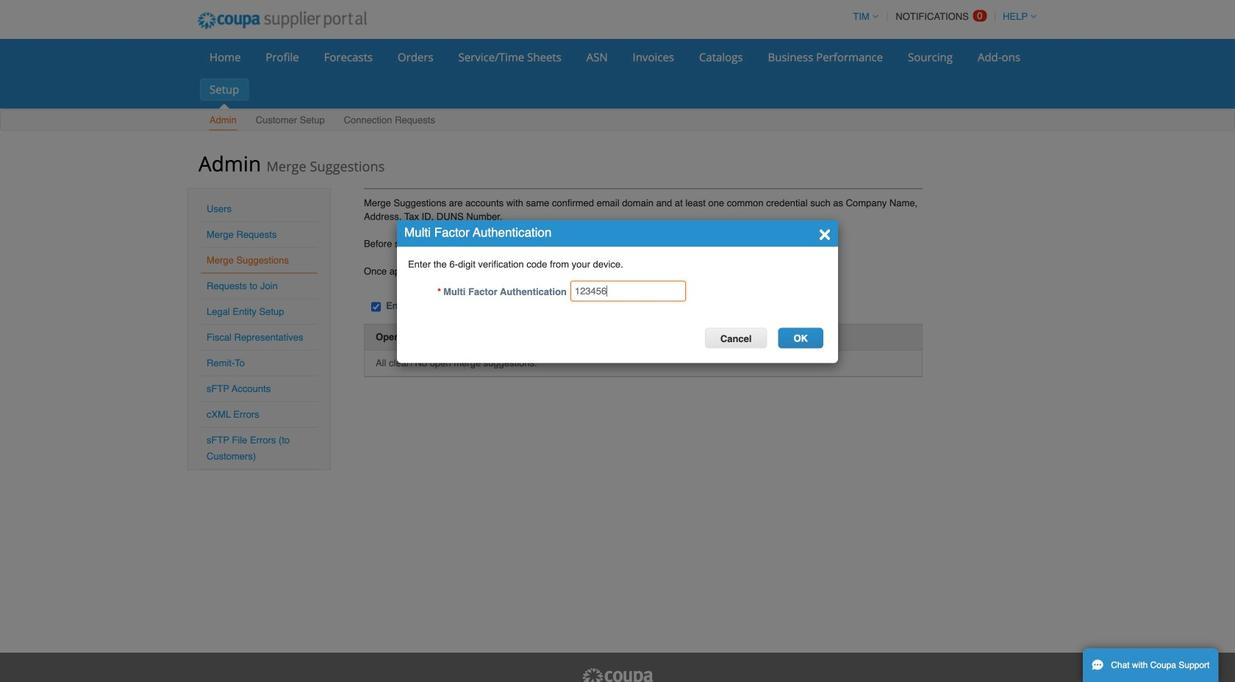Task type: locate. For each thing, give the bounding box(es) containing it.
0 vertical spatial coupa supplier portal image
[[187, 2, 377, 39]]

0 horizontal spatial coupa supplier portal image
[[187, 2, 377, 39]]

1 vertical spatial coupa supplier portal image
[[581, 668, 654, 683]]

coupa supplier portal image
[[187, 2, 377, 39], [581, 668, 654, 683]]

Code text field
[[570, 281, 686, 302]]

None checkbox
[[371, 303, 381, 312]]



Task type: describe. For each thing, give the bounding box(es) containing it.
1 horizontal spatial coupa supplier portal image
[[581, 668, 654, 683]]



Task type: vqa. For each thing, say whether or not it's contained in the screenshot.
Modern
no



